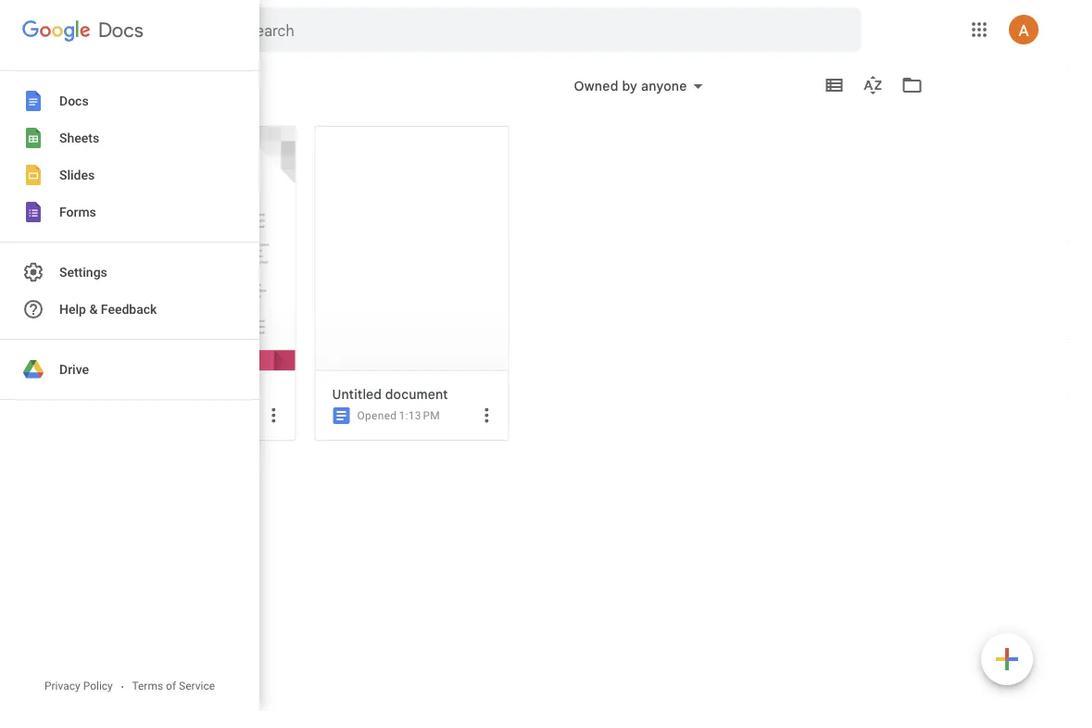 Task type: vqa. For each thing, say whether or not it's contained in the screenshot.
Top Margin image
no



Task type: describe. For each thing, give the bounding box(es) containing it.
brochure google docs element
[[119, 387, 288, 403]]

anyone
[[641, 78, 687, 94]]

help
[[59, 302, 86, 317]]

create new document image
[[982, 634, 1034, 690]]

opened
[[357, 410, 397, 423]]

privacy policy link
[[40, 680, 118, 695]]

of
[[166, 680, 176, 693]]

Search bar text field
[[247, 21, 815, 40]]

slides
[[59, 168, 95, 183]]

help & feedback
[[59, 302, 157, 317]]

untitled
[[332, 387, 382, 403]]

owned
[[574, 78, 619, 94]]

·
[[121, 680, 124, 695]]

service
[[179, 680, 215, 693]]

privacy policy · terms of service
[[44, 680, 215, 695]]

terms
[[132, 680, 163, 693]]

docs menu
[[0, 0, 260, 712]]

opened 1:13 pm
[[357, 410, 440, 423]]

&
[[89, 302, 98, 317]]

privacy
[[44, 680, 80, 693]]



Task type: locate. For each thing, give the bounding box(es) containing it.
owned by anyone
[[574, 78, 687, 94]]

forms
[[59, 205, 96, 220]]

settings
[[59, 265, 107, 280]]

None search field
[[194, 7, 862, 52]]

by
[[622, 78, 638, 94]]

brochure option
[[102, 7, 296, 712]]

untitled document option
[[315, 7, 509, 712]]

heading
[[102, 59, 232, 119]]

recent documents list box
[[102, 7, 954, 712]]

feedback
[[101, 302, 157, 317]]

docs
[[98, 18, 143, 42], [104, 18, 149, 42], [59, 93, 89, 109]]

docs link
[[59, 11, 149, 52], [22, 18, 143, 43]]

brochure
[[119, 387, 176, 403]]

last opened by me 1:13 pm element
[[399, 410, 440, 423]]

untitled document
[[332, 387, 448, 403]]

terms of service link
[[127, 680, 220, 695]]

owned by anyone button
[[562, 75, 715, 97]]

1:13 pm
[[399, 410, 440, 423]]

untitled document google docs element
[[332, 387, 501, 403]]

sheets
[[59, 130, 99, 146]]

drive
[[59, 362, 89, 378]]

document
[[386, 387, 448, 403]]

policy
[[83, 680, 113, 693]]



